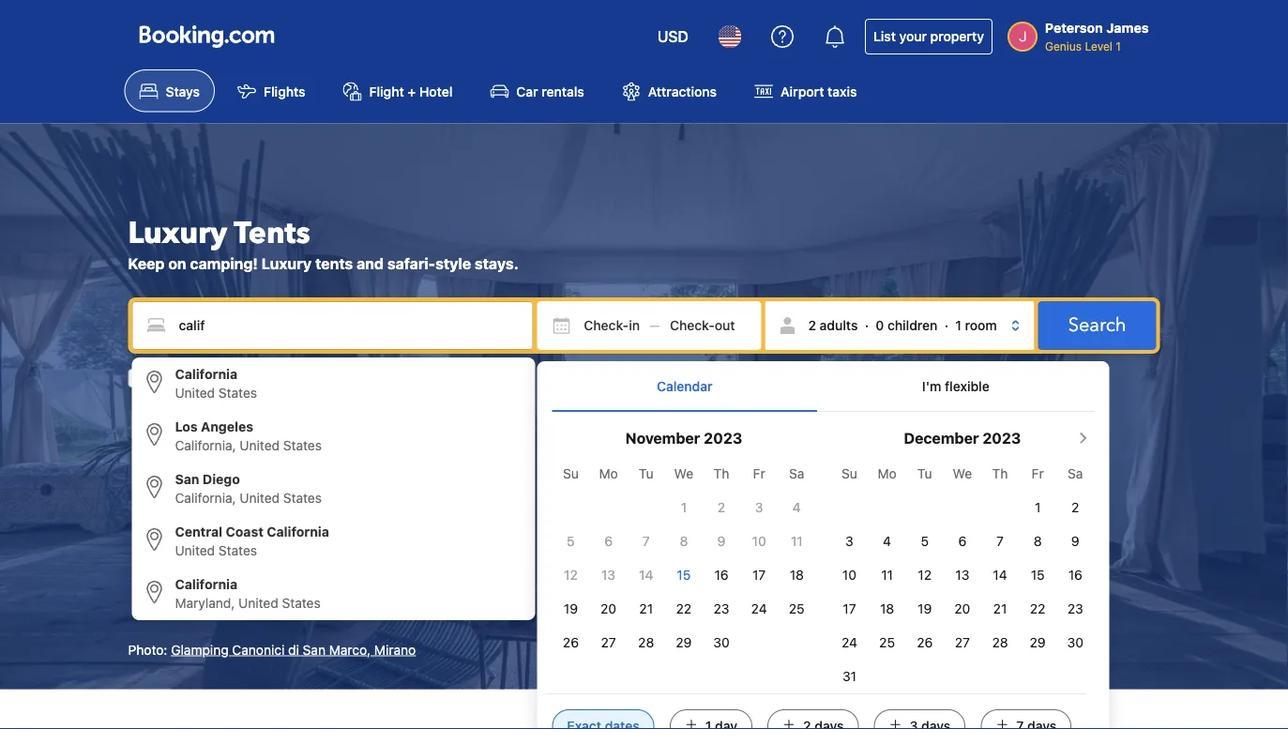 Task type: vqa. For each thing, say whether or not it's contained in the screenshot.
Distance
no



Task type: locate. For each thing, give the bounding box(es) containing it.
2 9 from the left
[[1072, 534, 1080, 549]]

0 horizontal spatial 2023
[[704, 429, 742, 447]]

calendar
[[657, 379, 713, 394]]

8
[[680, 534, 688, 549], [1034, 534, 1042, 549]]

0 vertical spatial 18
[[790, 567, 804, 583]]

0 horizontal spatial 9
[[717, 534, 726, 549]]

0 horizontal spatial 4
[[793, 500, 801, 515]]

14 for 14 option
[[639, 567, 653, 583]]

2
[[808, 317, 816, 333], [718, 500, 725, 515], [1072, 500, 1080, 515]]

2 vertical spatial california
[[175, 576, 238, 592]]

0 horizontal spatial th
[[714, 466, 729, 481]]

1 horizontal spatial 24
[[842, 635, 858, 650]]

21 up the 28 'option'
[[639, 601, 653, 617]]

5
[[567, 534, 575, 549], [921, 534, 929, 549]]

for
[[232, 370, 249, 385]]

2 7 from the left
[[997, 534, 1004, 549]]

0 horizontal spatial 6
[[604, 534, 613, 549]]

17
[[753, 567, 766, 583], [843, 601, 856, 617]]

27 December 2023 checkbox
[[955, 635, 970, 650]]

2 december 2023 element from the left
[[831, 457, 1094, 694]]

states up central coast california united states
[[283, 490, 322, 506]]

15 up 22 option on the bottom of page
[[677, 567, 691, 583]]

21 up 28 checkbox
[[993, 601, 1007, 617]]

29 December 2023 checkbox
[[1030, 635, 1046, 650]]

california inside california maryland, united states
[[175, 576, 238, 592]]

24 down the 17 december 2023 "option"
[[842, 635, 858, 650]]

1 horizontal spatial 25
[[879, 635, 895, 650]]

8 November 2023 checkbox
[[680, 534, 688, 549]]

19 for 19 december 2023 option
[[918, 601, 932, 617]]

option containing los angeles
[[132, 410, 535, 462]]

1 horizontal spatial 5
[[921, 534, 929, 549]]

california for california maryland, united states
[[175, 576, 238, 592]]

i'm for i'm flexible
[[922, 379, 941, 394]]

0 horizontal spatial 20
[[601, 601, 617, 617]]

23
[[714, 601, 730, 617], [1068, 601, 1084, 617]]

1 horizontal spatial 15
[[1031, 567, 1045, 583]]

0 horizontal spatial fr
[[753, 466, 765, 481]]

22 down 15 option
[[1030, 601, 1046, 617]]

13 up 20 checkbox
[[602, 567, 616, 583]]

1 · from the left
[[865, 317, 869, 333]]

1 tu from the left
[[639, 466, 654, 481]]

2 22 from the left
[[1030, 601, 1046, 617]]

california united states
[[175, 366, 257, 400]]

san diego california, united states
[[175, 471, 322, 506]]

1 california, united from the top
[[175, 438, 280, 453]]

0 horizontal spatial tu
[[639, 466, 654, 481]]

3 up 10 december 2023 checkbox
[[846, 534, 854, 549]]

1 horizontal spatial fr
[[1032, 466, 1044, 481]]

2 we from the left
[[953, 466, 972, 481]]

0 vertical spatial united
[[175, 385, 215, 400]]

0 horizontal spatial 3
[[755, 500, 763, 515]]

18 December 2023 checkbox
[[880, 601, 894, 617]]

maryland, united
[[175, 595, 278, 611]]

7
[[643, 534, 650, 549], [997, 534, 1004, 549]]

su for november 2023
[[563, 466, 579, 481]]

i'm traveling for work
[[154, 370, 282, 385]]

usd button
[[646, 14, 700, 59]]

0 horizontal spatial luxury
[[128, 213, 227, 254]]

1 horizontal spatial 19
[[918, 601, 932, 617]]

27 for 27 december 2023 option
[[955, 635, 970, 650]]

mo for december
[[878, 466, 897, 481]]

0 horizontal spatial 13
[[602, 567, 616, 583]]

central
[[175, 524, 223, 539]]

2 adults · 0 children · 1 room
[[808, 317, 997, 333]]

2 united from the top
[[175, 543, 215, 558]]

california, united inside san diego california, united states
[[175, 490, 280, 506]]

6
[[604, 534, 613, 549], [959, 534, 967, 549]]

2 mo from the left
[[878, 466, 897, 481]]

30 November 2023 checkbox
[[713, 635, 730, 650]]

3 option from the top
[[132, 462, 535, 515]]

0 horizontal spatial 26
[[563, 635, 579, 650]]

2 30 from the left
[[1068, 635, 1084, 650]]

california right coast
[[267, 524, 329, 539]]

and
[[357, 255, 384, 272]]

i'm left traveling
[[154, 370, 173, 385]]

0 horizontal spatial 8
[[680, 534, 688, 549]]

2 left adults
[[808, 317, 816, 333]]

0 horizontal spatial 30
[[713, 635, 730, 650]]

i'm for i'm traveling for work
[[154, 370, 173, 385]]

luxury
[[128, 213, 227, 254], [261, 255, 312, 272]]

0 horizontal spatial 5
[[567, 534, 575, 549]]

1 we from the left
[[674, 466, 694, 481]]

california inside california united states
[[175, 366, 238, 382]]

Type your destination search field
[[132, 301, 533, 350]]

car rentals
[[516, 83, 584, 99]]

9
[[717, 534, 726, 549], [1072, 534, 1080, 549]]

tab list
[[552, 361, 1094, 412]]

10 November 2023 checkbox
[[752, 534, 766, 549]]

1 united from the top
[[175, 385, 215, 400]]

28
[[638, 635, 654, 650], [992, 635, 1008, 650]]

2 15 from the left
[[1031, 567, 1045, 583]]

states up san diego california, united states
[[283, 438, 322, 453]]

19 up 26 option
[[564, 601, 578, 617]]

california up los
[[175, 366, 238, 382]]

1 horizontal spatial 17
[[843, 601, 856, 617]]

1 horizontal spatial 10
[[843, 567, 857, 583]]

0 horizontal spatial ·
[[865, 317, 869, 333]]

14 up 21 november 2023 checkbox
[[639, 567, 653, 583]]

1 horizontal spatial luxury
[[261, 255, 312, 272]]

check- for out
[[670, 317, 715, 333]]

san
[[175, 471, 199, 487], [303, 642, 326, 657]]

16
[[715, 567, 729, 583], [1069, 567, 1083, 583]]

19 December 2023 checkbox
[[918, 601, 932, 617]]

+ left hotel
[[408, 83, 416, 99]]

sa up the 4 option
[[789, 466, 805, 481]]

san inside san diego california, united states
[[175, 471, 199, 487]]

0 horizontal spatial check-
[[584, 317, 629, 333]]

26
[[563, 635, 579, 650], [917, 635, 933, 650]]

5 option from the top
[[132, 568, 535, 620]]

0 horizontal spatial december 2023 element
[[552, 457, 816, 660]]

10 for 10 december 2023 checkbox
[[843, 567, 857, 583]]

fr up 3 option
[[753, 466, 765, 481]]

10
[[752, 534, 766, 549], [843, 567, 857, 583]]

1 th from the left
[[714, 466, 729, 481]]

25 for 25 option
[[789, 601, 805, 617]]

10 down 3 option
[[752, 534, 766, 549]]

9 November 2023 checkbox
[[717, 534, 726, 549]]

1 December 2023 checkbox
[[1035, 500, 1041, 515]]

1 28 from the left
[[638, 635, 654, 650]]

i'm left flexible on the bottom right of page
[[922, 379, 941, 394]]

central coast california united states
[[175, 524, 329, 558]]

23 November 2023 checkbox
[[714, 601, 730, 617]]

9 up the 16 november 2023 option at right
[[717, 534, 726, 549]]

2 tu from the left
[[918, 466, 932, 481]]

2 sa from the left
[[1068, 466, 1083, 481]]

i'm
[[154, 370, 173, 385], [922, 379, 941, 394]]

1 vertical spatial california
[[267, 524, 329, 539]]

1 15 from the left
[[677, 567, 691, 583]]

7 up 14 december 2023 option
[[997, 534, 1004, 549]]

16 December 2023 checkbox
[[1069, 567, 1083, 583]]

california, united inside los angeles california, united states
[[175, 438, 280, 453]]

1 horizontal spatial 29
[[1030, 635, 1046, 650]]

0 vertical spatial 25
[[789, 601, 805, 617]]

1 horizontal spatial 9
[[1072, 534, 1080, 549]]

14 down 7 december 2023 checkbox
[[993, 567, 1007, 583]]

12 down 5 december 2023 option
[[918, 567, 932, 583]]

sa
[[789, 466, 805, 481], [1068, 466, 1083, 481]]

3 for 3 option
[[755, 500, 763, 515]]

1 30 from the left
[[713, 635, 730, 650]]

check-
[[584, 317, 629, 333], [670, 317, 715, 333]]

1 horizontal spatial 13
[[956, 567, 970, 583]]

none search field containing search
[[128, 297, 1160, 729]]

2 su from the left
[[842, 466, 858, 481]]

1 horizontal spatial check-
[[670, 317, 715, 333]]

29 down 22 option on the bottom of page
[[676, 635, 692, 650]]

flight + hotel link
[[328, 69, 468, 112]]

i'm inside button
[[922, 379, 941, 394]]

29
[[676, 635, 692, 650], [1030, 635, 1046, 650]]

1 9 from the left
[[717, 534, 726, 549]]

1 horizontal spatial sa
[[1068, 466, 1083, 481]]

11 down 4 'checkbox'
[[881, 567, 893, 583]]

15 December 2023 checkbox
[[1031, 567, 1045, 583]]

26 December 2023 checkbox
[[917, 635, 933, 650]]

1 horizontal spatial 4
[[883, 534, 891, 549]]

1 up 8 option
[[1035, 500, 1041, 515]]

21
[[639, 601, 653, 617], [993, 601, 1007, 617]]

0 vertical spatial 11
[[791, 534, 803, 549]]

29 down 22 december 2023 checkbox
[[1030, 635, 1046, 650]]

su for december 2023
[[842, 466, 858, 481]]

1 6 from the left
[[604, 534, 613, 549]]

1 23 from the left
[[714, 601, 730, 617]]

9 up 16 december 2023 checkbox
[[1072, 534, 1080, 549]]

1 27 from the left
[[601, 635, 616, 650]]

31 December 2023 checkbox
[[843, 669, 857, 684]]

1 2023 from the left
[[704, 429, 742, 447]]

18 down 11 november 2023 "option"
[[790, 567, 804, 583]]

12 for 12 option
[[918, 567, 932, 583]]

14 for 14 december 2023 option
[[993, 567, 1007, 583]]

1 vertical spatial united
[[175, 543, 215, 558]]

states up angeles
[[219, 385, 257, 400]]

25 down 18 november 2023 option
[[789, 601, 805, 617]]

22 down 15 november 2023 "checkbox"
[[676, 601, 692, 617]]

1 5 from the left
[[567, 534, 575, 549]]

5 up 12 november 2023 checkbox at the left bottom of the page
[[567, 534, 575, 549]]

check-in
[[584, 317, 640, 333]]

1 horizontal spatial 28
[[992, 635, 1008, 650]]

1 horizontal spatial 21
[[993, 601, 1007, 617]]

2023
[[704, 429, 742, 447], [983, 429, 1021, 447]]

2 th from the left
[[992, 466, 1008, 481]]

30 for 30 december 2023 option
[[1068, 635, 1084, 650]]

16 down "9" checkbox
[[1069, 567, 1083, 583]]

1 check- from the left
[[584, 317, 629, 333]]

1 horizontal spatial 12
[[918, 567, 932, 583]]

2023 right the november
[[704, 429, 742, 447]]

0 vertical spatial 4
[[793, 500, 801, 515]]

tu down the december
[[918, 466, 932, 481]]

united down central in the bottom of the page
[[175, 543, 215, 558]]

17 November 2023 checkbox
[[753, 567, 766, 583]]

0 horizontal spatial 16
[[715, 567, 729, 583]]

6 for 6 checkbox
[[604, 534, 613, 549]]

+ left out in the top of the page
[[704, 304, 712, 319]]

3 for 3 december 2023 option
[[846, 534, 854, 549]]

1 12 from the left
[[564, 567, 578, 583]]

21 November 2023 checkbox
[[639, 601, 653, 617]]

california up the maryland, united
[[175, 576, 238, 592]]

1 horizontal spatial 30
[[1068, 635, 1084, 650]]

check- right in
[[670, 317, 715, 333]]

4 option from the top
[[132, 515, 535, 568]]

0 vertical spatial 10
[[752, 534, 766, 549]]

26 for 26 option
[[563, 635, 579, 650]]

0 horizontal spatial 29
[[676, 635, 692, 650]]

2 16 from the left
[[1069, 567, 1083, 583]]

2 horizontal spatial 2
[[1072, 500, 1080, 515]]

3 December 2023 checkbox
[[846, 534, 854, 549]]

sa up 2 checkbox
[[1068, 466, 1083, 481]]

0 horizontal spatial 10
[[752, 534, 766, 549]]

th down the december 2023
[[992, 466, 1008, 481]]

check- right svg icon
[[584, 317, 629, 333]]

12 December 2023 checkbox
[[918, 567, 932, 583]]

marco,
[[329, 642, 371, 657]]

1
[[1116, 39, 1121, 53], [956, 317, 962, 333], [681, 500, 687, 515], [1035, 500, 1041, 515]]

0 horizontal spatial we
[[674, 466, 694, 481]]

1 horizontal spatial su
[[842, 466, 858, 481]]

0 horizontal spatial san
[[175, 471, 199, 487]]

0 horizontal spatial 14
[[639, 567, 653, 583]]

0 vertical spatial 17
[[753, 567, 766, 583]]

23 down 16 december 2023 checkbox
[[1068, 601, 1084, 617]]

11 down the 4 option
[[791, 534, 803, 549]]

states inside los angeles california, united states
[[283, 438, 322, 453]]

15 up 22 december 2023 checkbox
[[1031, 567, 1045, 583]]

1 vertical spatial 25
[[879, 635, 895, 650]]

1 inside peterson james genius level 1
[[1116, 39, 1121, 53]]

california, united down angeles
[[175, 438, 280, 453]]

tents
[[234, 213, 310, 254]]

2 fr from the left
[[1032, 466, 1044, 481]]

1 horizontal spatial 2
[[808, 317, 816, 333]]

9 for "9" checkbox
[[1072, 534, 1080, 549]]

18 November 2023 checkbox
[[790, 567, 804, 583]]

1 vertical spatial 24
[[842, 635, 858, 650]]

1 mo from the left
[[599, 466, 618, 481]]

2 2023 from the left
[[983, 429, 1021, 447]]

2 california, united from the top
[[175, 490, 280, 506]]

tu for november 2023
[[639, 466, 654, 481]]

su up 5 november 2023 option
[[563, 466, 579, 481]]

mo for november
[[599, 466, 618, 481]]

check- for in
[[584, 317, 629, 333]]

option
[[132, 357, 535, 410], [132, 410, 535, 462], [132, 462, 535, 515], [132, 515, 535, 568], [132, 568, 535, 620]]

28 down 21 november 2023 checkbox
[[638, 635, 654, 650]]

tu
[[639, 466, 654, 481], [918, 466, 932, 481]]

tab list inside search field
[[552, 361, 1094, 412]]

12 for 12 november 2023 checkbox at the left bottom of the page
[[564, 567, 578, 583]]

svg image
[[552, 316, 571, 335]]

attractions link
[[607, 69, 732, 112]]

8 for 8 option
[[1034, 534, 1042, 549]]

30 December 2023 checkbox
[[1068, 635, 1084, 650]]

i'm flexible
[[922, 379, 990, 394]]

14 December 2023 checkbox
[[993, 567, 1007, 583]]

1 horizontal spatial 20
[[955, 601, 971, 617]]

0 horizontal spatial 21
[[639, 601, 653, 617]]

29 for '29 december 2023' checkbox
[[1030, 635, 1046, 650]]

calendar button
[[552, 361, 817, 411]]

mo up 6 checkbox
[[599, 466, 618, 481]]

we
[[674, 466, 694, 481], [953, 466, 972, 481]]

2 21 from the left
[[993, 601, 1007, 617]]

1 22 from the left
[[676, 601, 692, 617]]

3
[[755, 500, 763, 515], [846, 534, 854, 549]]

1 vertical spatial 11
[[881, 567, 893, 583]]

1 horizontal spatial san
[[303, 642, 326, 657]]

5 November 2023 checkbox
[[567, 534, 575, 549]]

16 down the 9 november 2023 checkbox
[[715, 567, 729, 583]]

1 vertical spatial california, united
[[175, 490, 280, 506]]

1 horizontal spatial 23
[[1068, 601, 1084, 617]]

1 horizontal spatial 3
[[846, 534, 854, 549]]

0 horizontal spatial 28
[[638, 635, 654, 650]]

2 for 2 checkbox
[[718, 500, 725, 515]]

1 fr from the left
[[753, 466, 765, 481]]

1 19 from the left
[[564, 601, 578, 617]]

2 26 from the left
[[917, 635, 933, 650]]

1 20 from the left
[[601, 601, 617, 617]]

13
[[602, 567, 616, 583], [956, 567, 970, 583]]

1 horizontal spatial i'm
[[922, 379, 941, 394]]

15
[[677, 567, 691, 583], [1031, 567, 1045, 583]]

8 down 1 checkbox
[[680, 534, 688, 549]]

fr up the 1 december 2023 "checkbox"
[[1032, 466, 1044, 481]]

1 up the 8 option
[[681, 500, 687, 515]]

0 horizontal spatial 25
[[789, 601, 805, 617]]

angeles
[[201, 419, 253, 434]]

san left diego
[[175, 471, 199, 487]]

0 vertical spatial san
[[175, 471, 199, 487]]

0 vertical spatial 3
[[755, 500, 763, 515]]

flight
[[369, 83, 404, 99]]

1 su from the left
[[563, 466, 579, 481]]

2 option from the top
[[132, 410, 535, 462]]

california, united
[[175, 438, 280, 453], [175, 490, 280, 506]]

california, united for los angeles
[[175, 438, 280, 453]]

united inside california united states
[[175, 385, 215, 400]]

2 check- from the left
[[670, 317, 715, 333]]

sa for december 2023
[[1068, 466, 1083, 481]]

4
[[793, 500, 801, 515], [883, 534, 891, 549]]

glamping canonici di san marco, mirano link
[[171, 642, 416, 657]]

2 12 from the left
[[918, 567, 932, 583]]

december 2023 element
[[552, 457, 816, 660], [831, 457, 1094, 694]]

11
[[791, 534, 803, 549], [881, 567, 893, 583]]

luxury up on at the left top of page
[[128, 213, 227, 254]]

4 up 11 option
[[883, 534, 891, 549]]

diego
[[203, 471, 240, 487]]

15 November 2023 checkbox
[[677, 567, 691, 583]]

4 December 2023 checkbox
[[883, 534, 891, 549]]

0 horizontal spatial 22
[[676, 601, 692, 617]]

12 November 2023 checkbox
[[564, 567, 578, 583]]

1 vertical spatial +
[[704, 304, 712, 319]]

states down coast
[[219, 543, 257, 558]]

rentals
[[542, 83, 584, 99]]

19 November 2023 checkbox
[[564, 601, 578, 617]]

flight + hotel
[[369, 83, 453, 99]]

0 horizontal spatial 23
[[714, 601, 730, 617]]

united up los
[[175, 385, 215, 400]]

18 for 18 november 2023 option
[[790, 567, 804, 583]]

tab list containing calendar
[[552, 361, 1094, 412]]

1 horizontal spatial december 2023 element
[[831, 457, 1094, 694]]

su up 3 december 2023 option
[[842, 466, 858, 481]]

24 down 17 option
[[751, 601, 767, 617]]

24 for 24 december 2023 option
[[842, 635, 858, 650]]

2 28 from the left
[[992, 635, 1008, 650]]

5 up 12 option
[[921, 534, 929, 549]]

fr for december 2023
[[1032, 466, 1044, 481]]

6 December 2023 checkbox
[[959, 534, 967, 549]]

4 for the 4 option
[[793, 500, 801, 515]]

0 horizontal spatial 17
[[753, 567, 766, 583]]

1 16 from the left
[[715, 567, 729, 583]]

svg image
[[670, 316, 689, 335]]

1 26 from the left
[[563, 635, 579, 650]]

24 November 2023 checkbox
[[751, 601, 767, 617]]

11 for 11 november 2023 "option"
[[791, 534, 803, 549]]

james
[[1107, 20, 1149, 36]]

booking.com online hotel reservations image
[[139, 25, 274, 48]]

26 down 19 november 2023 checkbox
[[563, 635, 579, 650]]

20 up 27 december 2023 option
[[955, 601, 971, 617]]

2 13 from the left
[[956, 567, 970, 583]]

option containing san diego
[[132, 462, 535, 515]]

None search field
[[128, 297, 1160, 729]]

tu down the november
[[639, 466, 654, 481]]

1 horizontal spatial we
[[953, 466, 972, 481]]

1 horizontal spatial th
[[992, 466, 1008, 481]]

2 up the 9 november 2023 checkbox
[[718, 500, 725, 515]]

0 horizontal spatial 7
[[643, 534, 650, 549]]

1 vertical spatial 17
[[843, 601, 856, 617]]

1 14 from the left
[[639, 567, 653, 583]]

17 down "10 november 2023" checkbox
[[753, 567, 766, 583]]

17 down 10 december 2023 checkbox
[[843, 601, 856, 617]]

0 vertical spatial 24
[[751, 601, 767, 617]]

flights
[[264, 83, 305, 99]]

0 vertical spatial california, united
[[175, 438, 280, 453]]

0 vertical spatial california
[[175, 366, 238, 382]]

1 horizontal spatial 22
[[1030, 601, 1046, 617]]

6 November 2023 checkbox
[[604, 534, 613, 549]]

25 down 18 option
[[879, 635, 895, 650]]

2 27 from the left
[[955, 635, 970, 650]]

stays
[[166, 83, 200, 99]]

2 up "9" checkbox
[[1072, 500, 1080, 515]]

+
[[408, 83, 416, 99], [704, 304, 712, 319]]

· left '0'
[[865, 317, 869, 333]]

car rentals link
[[475, 69, 599, 112]]

san right di
[[303, 642, 326, 657]]

27 for 27 november 2023 checkbox
[[601, 635, 616, 650]]

1 13 from the left
[[602, 567, 616, 583]]

10 up the 17 december 2023 "option"
[[843, 567, 857, 583]]

we down the december 2023
[[953, 466, 972, 481]]

7 up 14 option
[[643, 534, 650, 549]]

2 5 from the left
[[921, 534, 929, 549]]

1 8 from the left
[[680, 534, 688, 549]]

1 horizontal spatial 16
[[1069, 567, 1083, 583]]

13 down 6 option
[[956, 567, 970, 583]]

2 19 from the left
[[918, 601, 932, 617]]

24
[[751, 601, 767, 617], [842, 635, 858, 650]]

3 up "10 november 2023" checkbox
[[755, 500, 763, 515]]

1 vertical spatial luxury
[[261, 255, 312, 272]]

20 up 27 november 2023 checkbox
[[601, 601, 617, 617]]

26 down 19 december 2023 option
[[917, 635, 933, 650]]

18
[[790, 567, 804, 583], [880, 601, 894, 617]]

1 vertical spatial san
[[303, 642, 326, 657]]

2 8 from the left
[[1034, 534, 1042, 549]]

1 vertical spatial 10
[[843, 567, 857, 583]]

12 down 5 november 2023 option
[[564, 567, 578, 583]]

24 December 2023 checkbox
[[842, 635, 858, 650]]

1 horizontal spatial tu
[[918, 466, 932, 481]]

2 14 from the left
[[993, 567, 1007, 583]]

2 6 from the left
[[959, 534, 967, 549]]

1 horizontal spatial 7
[[997, 534, 1004, 549]]

28 down 21 checkbox
[[992, 635, 1008, 650]]

23 down the 16 november 2023 option at right
[[714, 601, 730, 617]]

luxury down tents
[[261, 255, 312, 272]]

0 horizontal spatial 24
[[751, 601, 767, 617]]

1 vertical spatial 4
[[883, 534, 891, 549]]

california, united down diego
[[175, 490, 280, 506]]

california
[[175, 366, 238, 382], [267, 524, 329, 539], [175, 576, 238, 592]]

0 horizontal spatial 2
[[718, 500, 725, 515]]

4 up 11 november 2023 "option"
[[793, 500, 801, 515]]

mo up 4 'checkbox'
[[878, 466, 897, 481]]

on
[[168, 255, 186, 272]]

27 November 2023 checkbox
[[601, 635, 616, 650]]

we up 1 checkbox
[[674, 466, 694, 481]]

1 29 from the left
[[676, 635, 692, 650]]

1 horizontal spatial +
[[704, 304, 712, 319]]

stays.
[[475, 255, 519, 272]]

th up 2 checkbox
[[714, 466, 729, 481]]

25 December 2023 checkbox
[[879, 635, 895, 650]]

2023 for december 2023
[[983, 429, 1021, 447]]

15 for 15 option
[[1031, 567, 1045, 583]]

0 horizontal spatial 15
[[677, 567, 691, 583]]

19 up 26 checkbox
[[918, 601, 932, 617]]

california inside central coast california united states
[[267, 524, 329, 539]]

1 7 from the left
[[643, 534, 650, 549]]

1 21 from the left
[[639, 601, 653, 617]]

tents
[[315, 255, 353, 272]]

0 horizontal spatial sa
[[789, 466, 805, 481]]

airport taxis
[[781, 83, 857, 99]]

1 horizontal spatial 18
[[880, 601, 894, 617]]

0 horizontal spatial 11
[[791, 534, 803, 549]]

22
[[676, 601, 692, 617], [1030, 601, 1046, 617]]

0 horizontal spatial i'm
[[154, 370, 173, 385]]

12
[[564, 567, 578, 583], [918, 567, 932, 583]]

18 down 11 option
[[880, 601, 894, 617]]

1 sa from the left
[[789, 466, 805, 481]]

camping!
[[190, 255, 258, 272]]

10 December 2023 checkbox
[[843, 567, 857, 583]]

mo
[[599, 466, 618, 481], [878, 466, 897, 481]]

8 down the 1 december 2023 "checkbox"
[[1034, 534, 1042, 549]]

1 right level
[[1116, 39, 1121, 53]]

9 December 2023 checkbox
[[1072, 534, 1080, 549]]

1 horizontal spatial 2023
[[983, 429, 1021, 447]]

united
[[175, 385, 215, 400], [175, 543, 215, 558]]

2023 right the december
[[983, 429, 1021, 447]]

27
[[601, 635, 616, 650], [955, 635, 970, 650]]

· right "children"
[[945, 317, 949, 333]]

6 for 6 option
[[959, 534, 967, 549]]

20
[[601, 601, 617, 617], [955, 601, 971, 617]]

states up di
[[282, 595, 321, 611]]

th
[[714, 466, 729, 481], [992, 466, 1008, 481]]

1 december 2023 element from the left
[[552, 457, 816, 660]]

2 29 from the left
[[1030, 635, 1046, 650]]



Task type: describe. For each thing, give the bounding box(es) containing it.
21 for 21 checkbox
[[993, 601, 1007, 617]]

23 December 2023 checkbox
[[1068, 601, 1084, 617]]

california, united for san diego
[[175, 490, 280, 506]]

21 for 21 november 2023 checkbox
[[639, 601, 653, 617]]

peterson
[[1045, 20, 1103, 36]]

16 for 16 december 2023 checkbox
[[1069, 567, 1083, 583]]

25 for 25 checkbox
[[879, 635, 895, 650]]

traveling
[[176, 370, 228, 385]]

december
[[904, 429, 979, 447]]

2 December 2023 checkbox
[[1072, 500, 1080, 515]]

in
[[629, 317, 640, 333]]

check-out
[[670, 317, 735, 333]]

7 December 2023 checkbox
[[997, 534, 1004, 549]]

we for december
[[953, 466, 972, 481]]

4 November 2023 checkbox
[[793, 500, 801, 515]]

29 November 2023 checkbox
[[676, 635, 692, 650]]

21 December 2023 checkbox
[[993, 601, 1007, 617]]

genius
[[1045, 39, 1082, 53]]

states inside san diego california, united states
[[283, 490, 322, 506]]

hotel
[[419, 83, 453, 99]]

i'm flexible button
[[817, 361, 1094, 411]]

22 for 22 december 2023 checkbox
[[1030, 601, 1046, 617]]

22 November 2023 checkbox
[[676, 601, 692, 617]]

list
[[874, 29, 896, 44]]

11 December 2023 checkbox
[[881, 567, 893, 583]]

11 November 2023 checkbox
[[791, 534, 803, 549]]

16 for the 16 november 2023 option at right
[[715, 567, 729, 583]]

16 November 2023 checkbox
[[715, 567, 729, 583]]

december 2023 element for november
[[552, 457, 816, 660]]

28 December 2023 checkbox
[[992, 635, 1008, 650]]

7 for 7 december 2023 checkbox
[[997, 534, 1004, 549]]

5 December 2023 checkbox
[[921, 534, 929, 549]]

2 23 from the left
[[1068, 601, 1084, 617]]

7 November 2023 checkbox
[[643, 534, 650, 549]]

9 for the 9 november 2023 checkbox
[[717, 534, 726, 549]]

states inside central coast california united states
[[219, 543, 257, 558]]

sa for november 2023
[[789, 466, 805, 481]]

november
[[625, 429, 700, 447]]

20 November 2023 checkbox
[[601, 601, 617, 617]]

10 for "10 november 2023" checkbox
[[752, 534, 766, 549]]

search
[[1069, 312, 1126, 338]]

13 November 2023 checkbox
[[602, 567, 616, 583]]

25 November 2023 checkbox
[[789, 601, 805, 617]]

13 December 2023 checkbox
[[956, 567, 970, 583]]

26 for 26 checkbox
[[917, 635, 933, 650]]

1 November 2023 checkbox
[[681, 500, 687, 515]]

california for california united states
[[175, 366, 238, 382]]

flights link
[[222, 69, 321, 112]]

airport taxis link
[[739, 69, 872, 112]]

states inside california united states
[[219, 385, 257, 400]]

level
[[1085, 39, 1113, 53]]

0
[[876, 317, 884, 333]]

work
[[252, 370, 282, 385]]

adults
[[820, 317, 858, 333]]

2 November 2023 checkbox
[[718, 500, 725, 515]]

3 November 2023 checkbox
[[755, 500, 763, 515]]

safari-
[[387, 255, 436, 272]]

17 for the 17 december 2023 "option"
[[843, 601, 856, 617]]

keep
[[128, 255, 165, 272]]

28 for 28 checkbox
[[992, 635, 1008, 650]]

states inside california maryland, united states
[[282, 595, 321, 611]]

your
[[900, 29, 927, 44]]

18 for 18 option
[[880, 601, 894, 617]]

7 for 7 november 2023 checkbox
[[643, 534, 650, 549]]

luxury tents keep on camping! luxury tents and safari-style stays.
[[128, 213, 519, 272]]

11 for 11 option
[[881, 567, 893, 583]]

th for november 2023
[[714, 466, 729, 481]]

tu for december 2023
[[918, 466, 932, 481]]

1 left room
[[956, 317, 962, 333]]

fr for november 2023
[[753, 466, 765, 481]]

14 November 2023 checkbox
[[639, 567, 653, 583]]

december 2023
[[904, 429, 1021, 447]]

0 horizontal spatial +
[[408, 83, 416, 99]]

30 for 30 option
[[713, 635, 730, 650]]

canonici
[[232, 642, 285, 657]]

style
[[436, 255, 471, 272]]

option containing central coast california
[[132, 515, 535, 568]]

8 for the 8 option
[[680, 534, 688, 549]]

property
[[931, 29, 984, 44]]

airport
[[781, 83, 824, 99]]

2 20 from the left
[[955, 601, 971, 617]]

taxis
[[828, 83, 857, 99]]

december 2023 element for december
[[831, 457, 1094, 694]]

mirano
[[374, 642, 416, 657]]

22 for 22 option on the bottom of page
[[676, 601, 692, 617]]

los
[[175, 419, 198, 434]]

4 for 4 'checkbox'
[[883, 534, 891, 549]]

31
[[843, 669, 857, 684]]

0 vertical spatial luxury
[[128, 213, 227, 254]]

search button
[[1038, 301, 1157, 350]]

attractions
[[648, 83, 717, 99]]

flexible
[[945, 379, 990, 394]]

+ inside search field
[[704, 304, 712, 319]]

2023 for november 2023
[[704, 429, 742, 447]]

los angeles california, united states
[[175, 419, 322, 453]]

children
[[888, 317, 938, 333]]

november 2023
[[625, 429, 742, 447]]

5 for 5 december 2023 option
[[921, 534, 929, 549]]

17 December 2023 checkbox
[[843, 601, 856, 617]]

22 December 2023 checkbox
[[1030, 601, 1046, 617]]

stays link
[[124, 69, 215, 112]]

glamping
[[171, 642, 229, 657]]

we for november
[[674, 466, 694, 481]]

19 for 19 november 2023 checkbox
[[564, 601, 578, 617]]

26 November 2023 checkbox
[[563, 635, 579, 650]]

2 · from the left
[[945, 317, 949, 333]]

room
[[965, 317, 997, 333]]

17 for 17 option
[[753, 567, 766, 583]]

california maryland, united states
[[175, 576, 321, 611]]

out
[[715, 317, 735, 333]]

24 for 24 november 2023 option
[[751, 601, 767, 617]]

list of suggested destinations list box
[[132, 357, 535, 620]]

20 December 2023 checkbox
[[955, 601, 971, 617]]

1 option from the top
[[132, 357, 535, 410]]

list your property link
[[865, 19, 993, 54]]

15 for 15 november 2023 "checkbox"
[[677, 567, 691, 583]]

list your property
[[874, 29, 984, 44]]

usd
[[658, 28, 689, 46]]

th for december 2023
[[992, 466, 1008, 481]]

united inside central coast california united states
[[175, 543, 215, 558]]

2 for 2 checkbox
[[1072, 500, 1080, 515]]

coast
[[226, 524, 264, 539]]

29 for 29 november 2023 option
[[676, 635, 692, 650]]

photo: glamping canonici di san marco, mirano
[[128, 642, 416, 657]]

car
[[516, 83, 538, 99]]

8 December 2023 checkbox
[[1034, 534, 1042, 549]]

5 for 5 november 2023 option
[[567, 534, 575, 549]]

28 November 2023 checkbox
[[638, 635, 654, 650]]

peterson james genius level 1
[[1045, 20, 1149, 53]]

28 for the 28 'option'
[[638, 635, 654, 650]]

di
[[288, 642, 299, 657]]

photo:
[[128, 642, 167, 657]]



